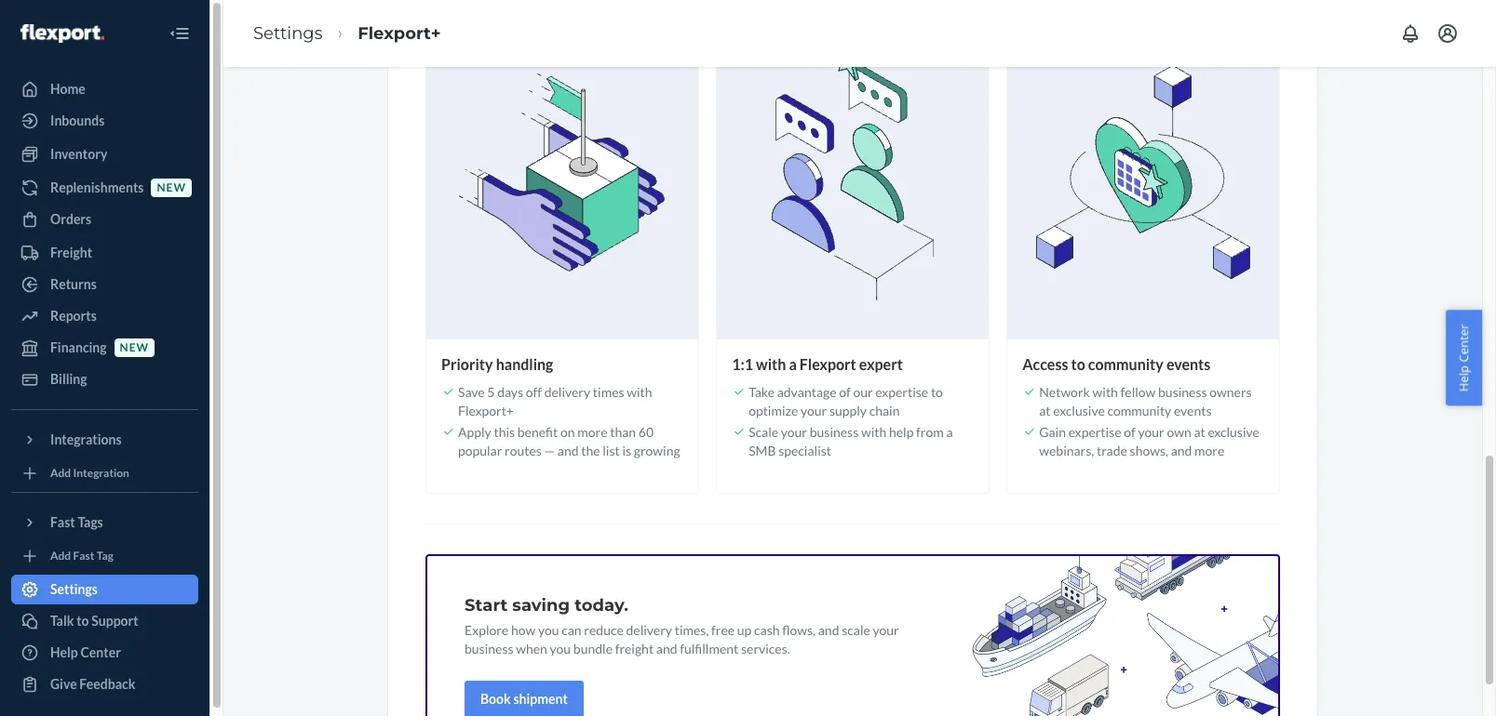 Task type: describe. For each thing, give the bounding box(es) containing it.
flexport+ inside save 5 days off delivery times with flexport+ apply this benefit on more than 60 popular routes — and the list is growing
[[458, 403, 514, 419]]

and left scale on the right of page
[[818, 623, 839, 639]]

give feedback
[[50, 677, 135, 693]]

popular
[[458, 443, 502, 459]]

of inside network with fellow business owners at exclusive community events gain expertise of your own at exclusive webinars, trade shows, and more
[[1124, 425, 1136, 441]]

shipment
[[513, 692, 568, 708]]

flows,
[[782, 623, 816, 639]]

60
[[639, 425, 654, 441]]

fast tags
[[50, 515, 103, 531]]

orders
[[50, 211, 91, 227]]

add for add fast tag
[[50, 550, 71, 564]]

add fast tag
[[50, 550, 114, 564]]

expertise inside take advantage of our expertise to optimize your supply chain scale your business with help from a smb specialist
[[876, 385, 929, 401]]

replenishments
[[50, 180, 144, 196]]

inbounds link
[[11, 106, 198, 136]]

talk to support
[[50, 614, 138, 629]]

the
[[581, 443, 600, 459]]

cash
[[754, 623, 780, 639]]

0 vertical spatial a
[[789, 356, 797, 374]]

priority
[[441, 356, 493, 374]]

bundle
[[573, 642, 613, 658]]

owners
[[1210, 385, 1252, 401]]

1:1
[[732, 356, 753, 374]]

0 vertical spatial you
[[538, 623, 559, 639]]

inventory
[[50, 146, 107, 162]]

advantage
[[777, 385, 837, 401]]

chain
[[869, 403, 900, 419]]

open notifications image
[[1399, 22, 1422, 45]]

network
[[1039, 385, 1090, 401]]

delivery inside start saving today. explore how you can reduce delivery times, free up cash flows, and scale your business when you bundle freight and fulfillment services.
[[626, 623, 672, 639]]

how
[[511, 623, 536, 639]]

1 vertical spatial fast
[[73, 550, 94, 564]]

billing link
[[11, 365, 198, 395]]

take advantage of our expertise to optimize your supply chain scale your business with help from a smb specialist
[[749, 385, 953, 459]]

trade
[[1097, 443, 1127, 459]]

flexport
[[800, 356, 856, 374]]

our
[[853, 385, 873, 401]]

growing
[[634, 443, 680, 459]]

services.
[[741, 642, 790, 658]]

and inside save 5 days off delivery times with flexport+ apply this benefit on more than 60 popular routes — and the list is growing
[[558, 443, 579, 459]]

webinars,
[[1039, 443, 1094, 459]]

routes
[[505, 443, 542, 459]]

access
[[1023, 356, 1068, 374]]

community inside network with fellow business owners at exclusive community events gain expertise of your own at exclusive webinars, trade shows, and more
[[1107, 403, 1172, 419]]

give feedback button
[[11, 670, 198, 700]]

supply
[[830, 403, 867, 419]]

help center button
[[1446, 311, 1482, 406]]

help center inside button
[[1456, 325, 1473, 392]]

your up specialist
[[781, 425, 807, 441]]

when
[[516, 642, 547, 658]]

more inside save 5 days off delivery times with flexport+ apply this benefit on more than 60 popular routes — and the list is growing
[[578, 425, 608, 441]]

scale
[[749, 425, 779, 441]]

talk
[[50, 614, 74, 629]]

handling
[[496, 356, 553, 374]]

add integration link
[[11, 463, 198, 485]]

home
[[50, 81, 86, 97]]

expert
[[859, 356, 903, 374]]

business inside take advantage of our expertise to optimize your supply chain scale your business with help from a smb specialist
[[810, 425, 859, 441]]

save
[[458, 385, 485, 401]]

from
[[916, 425, 944, 441]]

gain
[[1039, 425, 1066, 441]]

up
[[737, 623, 752, 639]]

0 vertical spatial settings link
[[253, 23, 323, 43]]

1 vertical spatial you
[[550, 642, 571, 658]]

your down advantage
[[801, 403, 827, 419]]

flexport+ link
[[358, 23, 441, 43]]

is
[[622, 443, 631, 459]]

more inside network with fellow business owners at exclusive community events gain expertise of your own at exclusive webinars, trade shows, and more
[[1195, 443, 1225, 459]]

returns link
[[11, 270, 198, 300]]

1 horizontal spatial at
[[1194, 425, 1206, 441]]

start
[[465, 596, 508, 617]]

give
[[50, 677, 77, 693]]

freight
[[615, 642, 654, 658]]

access to community events
[[1023, 356, 1211, 374]]

to inside take advantage of our expertise to optimize your supply chain scale your business with help from a smb specialist
[[931, 385, 943, 401]]

to for support
[[76, 614, 89, 629]]

with right 1:1
[[756, 356, 786, 374]]

list
[[603, 443, 620, 459]]

book shipment
[[480, 692, 568, 708]]

0 vertical spatial community
[[1088, 356, 1164, 374]]

settings inside breadcrumbs navigation
[[253, 23, 323, 43]]

integrations
[[50, 432, 122, 448]]

tags
[[78, 515, 103, 531]]

times
[[593, 385, 624, 401]]

of inside take advantage of our expertise to optimize your supply chain scale your business with help from a smb specialist
[[839, 385, 851, 401]]

reports
[[50, 308, 97, 324]]

with inside save 5 days off delivery times with flexport+ apply this benefit on more than 60 popular routes — and the list is growing
[[627, 385, 652, 401]]

book
[[480, 692, 511, 708]]



Task type: locate. For each thing, give the bounding box(es) containing it.
flexport logo image
[[20, 24, 104, 43]]

2 horizontal spatial business
[[1158, 385, 1207, 401]]

0 vertical spatial more
[[578, 425, 608, 441]]

your right scale on the right of page
[[873, 623, 899, 639]]

events
[[1167, 356, 1211, 374], [1174, 403, 1212, 419]]

0 vertical spatial business
[[1158, 385, 1207, 401]]

new for financing
[[120, 341, 149, 355]]

settings
[[253, 23, 323, 43], [50, 582, 98, 598]]

expertise up trade
[[1069, 425, 1122, 441]]

open account menu image
[[1437, 22, 1459, 45]]

freight link
[[11, 238, 198, 268]]

your inside start saving today. explore how you can reduce delivery times, free up cash flows, and scale your business when you bundle freight and fulfillment services.
[[873, 623, 899, 639]]

community
[[1088, 356, 1164, 374], [1107, 403, 1172, 419]]

close navigation image
[[169, 22, 191, 45]]

to inside talk to support button
[[76, 614, 89, 629]]

delivery right off
[[544, 385, 590, 401]]

1:1 with a flexport expert
[[732, 356, 903, 374]]

0 horizontal spatial delivery
[[544, 385, 590, 401]]

0 horizontal spatial flexport+
[[358, 23, 441, 43]]

a inside take advantage of our expertise to optimize your supply chain scale your business with help from a smb specialist
[[946, 425, 953, 441]]

integration
[[73, 467, 129, 481]]

1 add from the top
[[50, 467, 71, 481]]

1 horizontal spatial new
[[157, 181, 186, 195]]

you down 'can'
[[550, 642, 571, 658]]

take
[[749, 385, 775, 401]]

your inside network with fellow business owners at exclusive community events gain expertise of your own at exclusive webinars, trade shows, and more
[[1138, 425, 1165, 441]]

1 horizontal spatial to
[[931, 385, 943, 401]]

and inside network with fellow business owners at exclusive community events gain expertise of your own at exclusive webinars, trade shows, and more
[[1171, 443, 1192, 459]]

0 horizontal spatial more
[[578, 425, 608, 441]]

0 vertical spatial exclusive
[[1053, 403, 1105, 419]]

0 horizontal spatial of
[[839, 385, 851, 401]]

1 vertical spatial center
[[81, 645, 121, 661]]

at
[[1039, 403, 1051, 419], [1194, 425, 1206, 441]]

0 horizontal spatial exclusive
[[1053, 403, 1105, 419]]

and right —
[[558, 443, 579, 459]]

times,
[[675, 623, 709, 639]]

0 vertical spatial help
[[1456, 366, 1473, 392]]

1 horizontal spatial flexport+
[[458, 403, 514, 419]]

help inside help center link
[[50, 645, 78, 661]]

1 vertical spatial expertise
[[1069, 425, 1122, 441]]

0 vertical spatial at
[[1039, 403, 1051, 419]]

1 horizontal spatial settings link
[[253, 23, 323, 43]]

1 vertical spatial help center
[[50, 645, 121, 661]]

returns
[[50, 277, 97, 292]]

exclusive
[[1053, 403, 1105, 419], [1208, 425, 1260, 441]]

1 vertical spatial exclusive
[[1208, 425, 1260, 441]]

events inside network with fellow business owners at exclusive community events gain expertise of your own at exclusive webinars, trade shows, and more
[[1174, 403, 1212, 419]]

add inside "link"
[[50, 467, 71, 481]]

priority handling
[[441, 356, 553, 374]]

with right the times
[[627, 385, 652, 401]]

more right shows, on the right bottom of the page
[[1195, 443, 1225, 459]]

reduce
[[584, 623, 624, 639]]

smb
[[749, 443, 776, 459]]

0 vertical spatial to
[[1071, 356, 1086, 374]]

inbounds
[[50, 113, 105, 128]]

flexport+ inside breadcrumbs navigation
[[358, 23, 441, 43]]

add down "fast tags"
[[50, 550, 71, 564]]

flexport+
[[358, 23, 441, 43], [458, 403, 514, 419]]

to for community
[[1071, 356, 1086, 374]]

with inside network with fellow business owners at exclusive community events gain expertise of your own at exclusive webinars, trade shows, and more
[[1093, 385, 1118, 401]]

new
[[157, 181, 186, 195], [120, 341, 149, 355]]

expertise up 'chain' on the bottom right of the page
[[876, 385, 929, 401]]

1 vertical spatial delivery
[[626, 623, 672, 639]]

center inside help center button
[[1456, 325, 1473, 363]]

scale
[[842, 623, 870, 639]]

business
[[1158, 385, 1207, 401], [810, 425, 859, 441], [465, 642, 514, 658]]

book shipment link
[[465, 682, 584, 717]]

1 horizontal spatial center
[[1456, 325, 1473, 363]]

1 horizontal spatial delivery
[[626, 623, 672, 639]]

and down own
[[1171, 443, 1192, 459]]

benefit
[[518, 425, 558, 441]]

0 horizontal spatial at
[[1039, 403, 1051, 419]]

business down explore
[[465, 642, 514, 658]]

fulfillment
[[680, 642, 739, 658]]

1 vertical spatial new
[[120, 341, 149, 355]]

1 vertical spatial settings link
[[11, 575, 198, 605]]

today.
[[575, 596, 628, 617]]

to up from
[[931, 385, 943, 401]]

2 vertical spatial to
[[76, 614, 89, 629]]

business up own
[[1158, 385, 1207, 401]]

0 vertical spatial fast
[[50, 515, 75, 531]]

2 horizontal spatial to
[[1071, 356, 1086, 374]]

on
[[561, 425, 575, 441]]

1 vertical spatial to
[[931, 385, 943, 401]]

freight
[[50, 245, 92, 261]]

community up fellow
[[1088, 356, 1164, 374]]

0 horizontal spatial center
[[81, 645, 121, 661]]

1 vertical spatial at
[[1194, 425, 1206, 441]]

free
[[711, 623, 735, 639]]

with down "access to community events"
[[1093, 385, 1118, 401]]

of up trade
[[1124, 425, 1136, 441]]

you left 'can'
[[538, 623, 559, 639]]

fellow
[[1121, 385, 1156, 401]]

saving
[[512, 596, 570, 617]]

book shipment button
[[465, 682, 584, 717]]

—
[[544, 443, 555, 459]]

1 horizontal spatial of
[[1124, 425, 1136, 441]]

orders link
[[11, 205, 198, 235]]

0 vertical spatial new
[[157, 181, 186, 195]]

a up advantage
[[789, 356, 797, 374]]

your up shows, on the right bottom of the page
[[1138, 425, 1165, 441]]

business inside start saving today. explore how you can reduce delivery times, free up cash flows, and scale your business when you bundle freight and fulfillment services.
[[465, 642, 514, 658]]

home link
[[11, 74, 198, 104]]

0 vertical spatial events
[[1167, 356, 1211, 374]]

help center link
[[11, 639, 198, 669]]

breadcrumbs navigation
[[238, 6, 456, 61]]

new for replenishments
[[157, 181, 186, 195]]

1 vertical spatial help
[[50, 645, 78, 661]]

2 vertical spatial business
[[465, 642, 514, 658]]

delivery inside save 5 days off delivery times with flexport+ apply this benefit on more than 60 popular routes — and the list is growing
[[544, 385, 590, 401]]

off
[[526, 385, 542, 401]]

help inside help center button
[[1456, 366, 1473, 392]]

with down 'chain' on the bottom right of the page
[[861, 425, 887, 441]]

help
[[1456, 366, 1473, 392], [50, 645, 78, 661]]

1 horizontal spatial help center
[[1456, 325, 1473, 392]]

add integration
[[50, 467, 129, 481]]

0 vertical spatial of
[[839, 385, 851, 401]]

reports link
[[11, 302, 198, 331]]

0 horizontal spatial new
[[120, 341, 149, 355]]

0 vertical spatial expertise
[[876, 385, 929, 401]]

1 vertical spatial add
[[50, 550, 71, 564]]

1 horizontal spatial business
[[810, 425, 859, 441]]

1 vertical spatial community
[[1107, 403, 1172, 419]]

to
[[1071, 356, 1086, 374], [931, 385, 943, 401], [76, 614, 89, 629]]

0 horizontal spatial a
[[789, 356, 797, 374]]

1 vertical spatial of
[[1124, 425, 1136, 441]]

at up gain on the right bottom
[[1039, 403, 1051, 419]]

1 horizontal spatial settings
[[253, 23, 323, 43]]

0 horizontal spatial help
[[50, 645, 78, 661]]

2 add from the top
[[50, 550, 71, 564]]

1 horizontal spatial a
[[946, 425, 953, 441]]

settings link
[[253, 23, 323, 43], [11, 575, 198, 605]]

fast left "tag"
[[73, 550, 94, 564]]

0 vertical spatial settings
[[253, 23, 323, 43]]

financing
[[50, 340, 107, 356]]

0 vertical spatial delivery
[[544, 385, 590, 401]]

exclusive down owners
[[1208, 425, 1260, 441]]

network with fellow business owners at exclusive community events gain expertise of your own at exclusive webinars, trade shows, and more
[[1039, 385, 1260, 459]]

1 vertical spatial settings
[[50, 582, 98, 598]]

at right own
[[1194, 425, 1206, 441]]

this
[[494, 425, 515, 441]]

0 horizontal spatial expertise
[[876, 385, 929, 401]]

1 horizontal spatial expertise
[[1069, 425, 1122, 441]]

more
[[578, 425, 608, 441], [1195, 443, 1225, 459]]

talk to support button
[[11, 607, 198, 637]]

0 horizontal spatial help center
[[50, 645, 121, 661]]

1 vertical spatial flexport+
[[458, 403, 514, 419]]

of
[[839, 385, 851, 401], [1124, 425, 1136, 441]]

start saving today. explore how you can reduce delivery times, free up cash flows, and scale your business when you bundle freight and fulfillment services.
[[465, 596, 899, 658]]

add left integration
[[50, 467, 71, 481]]

1 vertical spatial a
[[946, 425, 953, 441]]

save 5 days off delivery times with flexport+ apply this benefit on more than 60 popular routes — and the list is growing
[[458, 385, 680, 459]]

to up network
[[1071, 356, 1086, 374]]

expertise inside network with fellow business owners at exclusive community events gain expertise of your own at exclusive webinars, trade shows, and more
[[1069, 425, 1122, 441]]

explore
[[465, 623, 509, 639]]

community down fellow
[[1107, 403, 1172, 419]]

new down the reports link
[[120, 341, 149, 355]]

1 horizontal spatial more
[[1195, 443, 1225, 459]]

1 horizontal spatial exclusive
[[1208, 425, 1260, 441]]

0 vertical spatial flexport+
[[358, 23, 441, 43]]

billing
[[50, 372, 87, 387]]

new up orders link
[[157, 181, 186, 195]]

center inside help center link
[[81, 645, 121, 661]]

0 horizontal spatial settings link
[[11, 575, 198, 605]]

add
[[50, 467, 71, 481], [50, 550, 71, 564]]

0 vertical spatial center
[[1456, 325, 1473, 363]]

fast tags button
[[11, 508, 198, 538]]

1 horizontal spatial help
[[1456, 366, 1473, 392]]

add for add integration
[[50, 467, 71, 481]]

a
[[789, 356, 797, 374], [946, 425, 953, 441]]

1 vertical spatial events
[[1174, 403, 1212, 419]]

optimize
[[749, 403, 798, 419]]

0 horizontal spatial business
[[465, 642, 514, 658]]

fast left tags
[[50, 515, 75, 531]]

a right from
[[946, 425, 953, 441]]

and down times,
[[656, 642, 677, 658]]

5
[[487, 385, 495, 401]]

business inside network with fellow business owners at exclusive community events gain expertise of your own at exclusive webinars, trade shows, and more
[[1158, 385, 1207, 401]]

business down supply
[[810, 425, 859, 441]]

fast inside dropdown button
[[50, 515, 75, 531]]

delivery
[[544, 385, 590, 401], [626, 623, 672, 639]]

0 horizontal spatial to
[[76, 614, 89, 629]]

integrations button
[[11, 426, 198, 455]]

0 horizontal spatial settings
[[50, 582, 98, 598]]

add fast tag link
[[11, 546, 198, 568]]

0 vertical spatial help center
[[1456, 325, 1473, 392]]

tag
[[97, 550, 114, 564]]

help
[[889, 425, 914, 441]]

of left our
[[839, 385, 851, 401]]

0 vertical spatial add
[[50, 467, 71, 481]]

more up the
[[578, 425, 608, 441]]

exclusive down network
[[1053, 403, 1105, 419]]

1 vertical spatial business
[[810, 425, 859, 441]]

own
[[1167, 425, 1192, 441]]

to right talk
[[76, 614, 89, 629]]

feedback
[[79, 677, 135, 693]]

can
[[562, 623, 582, 639]]

1 vertical spatial more
[[1195, 443, 1225, 459]]

than
[[610, 425, 636, 441]]

events up owners
[[1167, 356, 1211, 374]]

events up own
[[1174, 403, 1212, 419]]

with inside take advantage of our expertise to optimize your supply chain scale your business with help from a smb specialist
[[861, 425, 887, 441]]

inventory link
[[11, 140, 198, 169]]

you
[[538, 623, 559, 639], [550, 642, 571, 658]]

apply
[[458, 425, 491, 441]]

your
[[801, 403, 827, 419], [781, 425, 807, 441], [1138, 425, 1165, 441], [873, 623, 899, 639]]

support
[[91, 614, 138, 629]]

delivery up freight
[[626, 623, 672, 639]]



Task type: vqa. For each thing, say whether or not it's contained in the screenshot.


